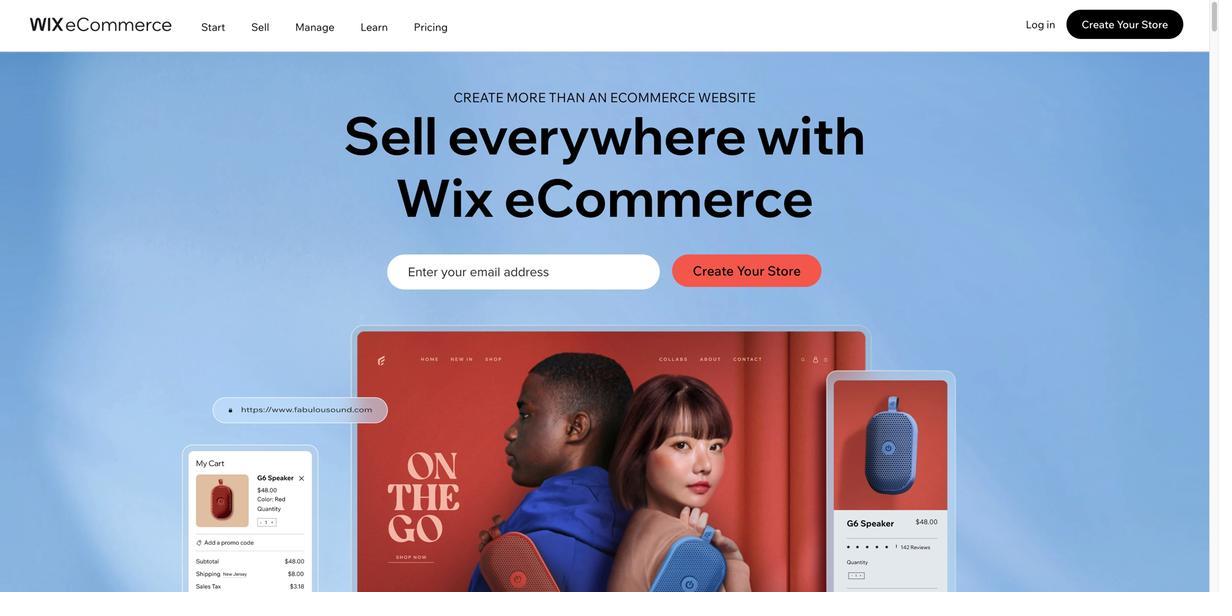 Task type: vqa. For each thing, say whether or not it's contained in the screenshot.
the with within START WORKING WITH YOUR PRO, SET A TIMELINE, PAYMENT PLAN AND PROJECT DETAILS THAT WILL HELP BRING YOUR IDEAS TO LIFE.
no



Task type: describe. For each thing, give the bounding box(es) containing it.
your for create your store link
[[1117, 18, 1140, 31]]

log in link
[[1015, 10, 1067, 39]]

website
[[698, 89, 756, 106]]

store for create your store link
[[1142, 18, 1169, 31]]

with
[[757, 102, 866, 168]]

g6 speaker
[[847, 518, 895, 529]]

ecommerce
[[610, 89, 696, 106]]

create
[[454, 89, 504, 106]]

pricing link
[[401, 2, 461, 52]]

pricing
[[414, 20, 448, 33]]

sell inside the create more than an ecommerce website sell everywhere with wix ecommerce
[[344, 102, 438, 168]]

$48.00
[[916, 518, 938, 526]]

create your store link
[[1067, 10, 1184, 39]]

Enter your email address email field
[[387, 255, 660, 290]]

an
[[589, 89, 608, 106]]

log in
[[1026, 18, 1056, 31]]

learn
[[361, 20, 388, 33]]

start
[[201, 20, 225, 33]]

create your store button
[[673, 255, 822, 287]]

speaker
[[861, 518, 895, 529]]

quantity
[[847, 559, 869, 566]]

in
[[1047, 18, 1056, 31]]

create your store for create your store link
[[1082, 18, 1169, 31]]



Task type: locate. For each thing, give the bounding box(es) containing it.
everywhere
[[448, 102, 747, 168]]

142 reviews
[[901, 544, 931, 551]]

ecommerce
[[504, 165, 814, 230]]

create your store inside create your store link
[[1082, 18, 1169, 31]]

create your store
[[1082, 18, 1169, 31], [693, 263, 801, 279]]

manage
[[295, 20, 335, 33]]

create for create your store button
[[693, 263, 734, 279]]

create your store inside create your store button
[[693, 263, 801, 279]]

an ecommerce website homepage with a male and female model standing back-to-back holding portable speakers. a speaker in an ecommerce shopping cart and in "quick view". image
[[0, 52, 1210, 592]]

1 horizontal spatial store
[[1142, 18, 1169, 31]]

create inside button
[[693, 263, 734, 279]]

0 horizontal spatial create
[[693, 263, 734, 279]]

log
[[1026, 18, 1045, 31]]

store inside button
[[768, 263, 801, 279]]

g6
[[847, 518, 859, 529]]

0 vertical spatial store
[[1142, 18, 1169, 31]]

0 vertical spatial create
[[1082, 18, 1115, 31]]

0 vertical spatial sell
[[251, 20, 269, 33]]

wix
[[396, 165, 494, 230]]

your
[[1117, 18, 1140, 31], [737, 263, 765, 279]]

1 vertical spatial sell
[[344, 102, 438, 168]]

than
[[549, 89, 586, 106]]

0 horizontal spatial create your store
[[693, 263, 801, 279]]

1 horizontal spatial sell
[[344, 102, 438, 168]]

create for create your store link
[[1082, 18, 1115, 31]]

sell
[[251, 20, 269, 33], [344, 102, 438, 168]]

0 horizontal spatial store
[[768, 263, 801, 279]]

0 vertical spatial create your store
[[1082, 18, 1169, 31]]

your for create your store button
[[737, 263, 765, 279]]

142
[[901, 544, 910, 551]]

0 vertical spatial your
[[1117, 18, 1140, 31]]

1 vertical spatial create
[[693, 263, 734, 279]]

1 horizontal spatial your
[[1117, 18, 1140, 31]]

store
[[1142, 18, 1169, 31], [768, 263, 801, 279]]

0 horizontal spatial your
[[737, 263, 765, 279]]

1 vertical spatial store
[[768, 263, 801, 279]]

create more than an ecommerce website sell everywhere with wix ecommerce
[[344, 89, 866, 230]]

your inside button
[[737, 263, 765, 279]]

0 horizontal spatial sell
[[251, 20, 269, 33]]

create your store for create your store button
[[693, 263, 801, 279]]

reviews
[[911, 544, 931, 551]]

create
[[1082, 18, 1115, 31], [693, 263, 734, 279]]

1 horizontal spatial create
[[1082, 18, 1115, 31]]

1 vertical spatial your
[[737, 263, 765, 279]]

1 horizontal spatial create your store
[[1082, 18, 1169, 31]]

more
[[507, 89, 546, 106]]

store for create your store button
[[768, 263, 801, 279]]

1 vertical spatial create your store
[[693, 263, 801, 279]]



